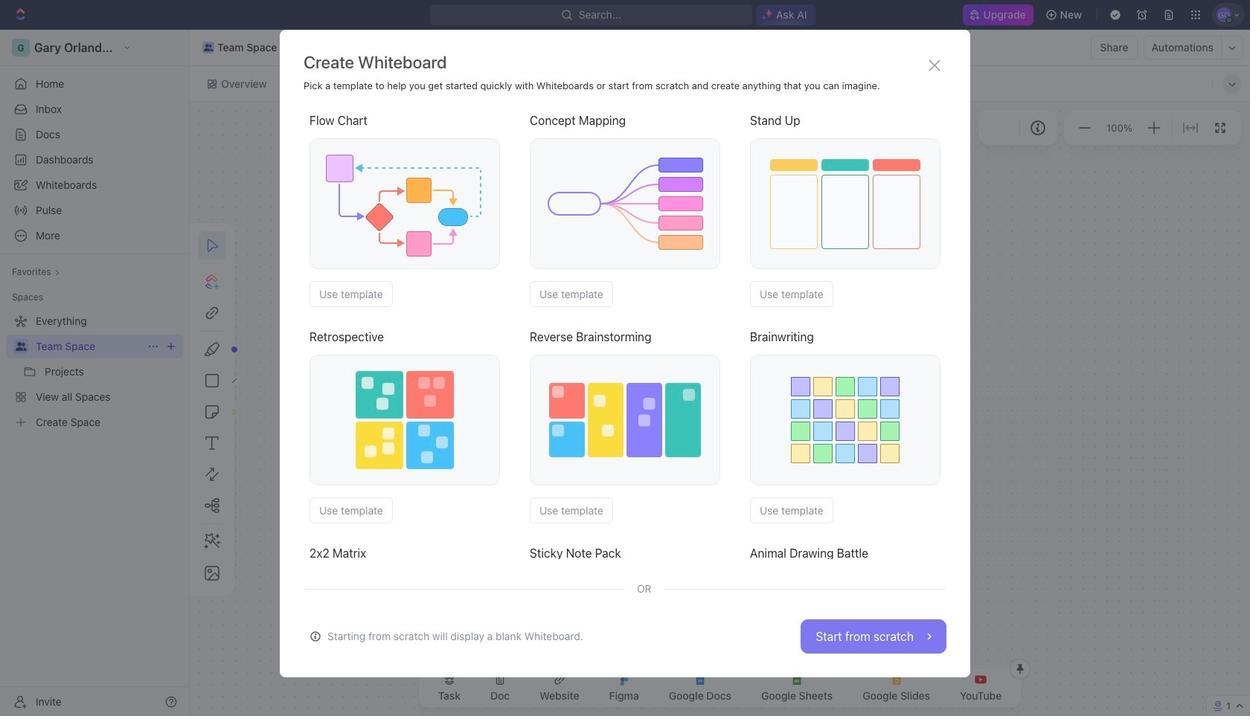 Task type: describe. For each thing, give the bounding box(es) containing it.
user group image inside sidebar navigation
[[15, 342, 26, 351]]

1 horizontal spatial user group image
[[204, 44, 213, 51]]



Task type: vqa. For each thing, say whether or not it's contained in the screenshot.
brand
no



Task type: locate. For each thing, give the bounding box(es) containing it.
0 vertical spatial user group image
[[204, 44, 213, 51]]

dialog
[[280, 30, 970, 717]]

1 vertical spatial user group image
[[15, 342, 26, 351]]

sidebar navigation
[[0, 30, 190, 717]]

0 horizontal spatial user group image
[[15, 342, 26, 351]]

tree inside sidebar navigation
[[6, 310, 183, 435]]

user group image
[[204, 44, 213, 51], [15, 342, 26, 351]]

tree
[[6, 310, 183, 435]]



